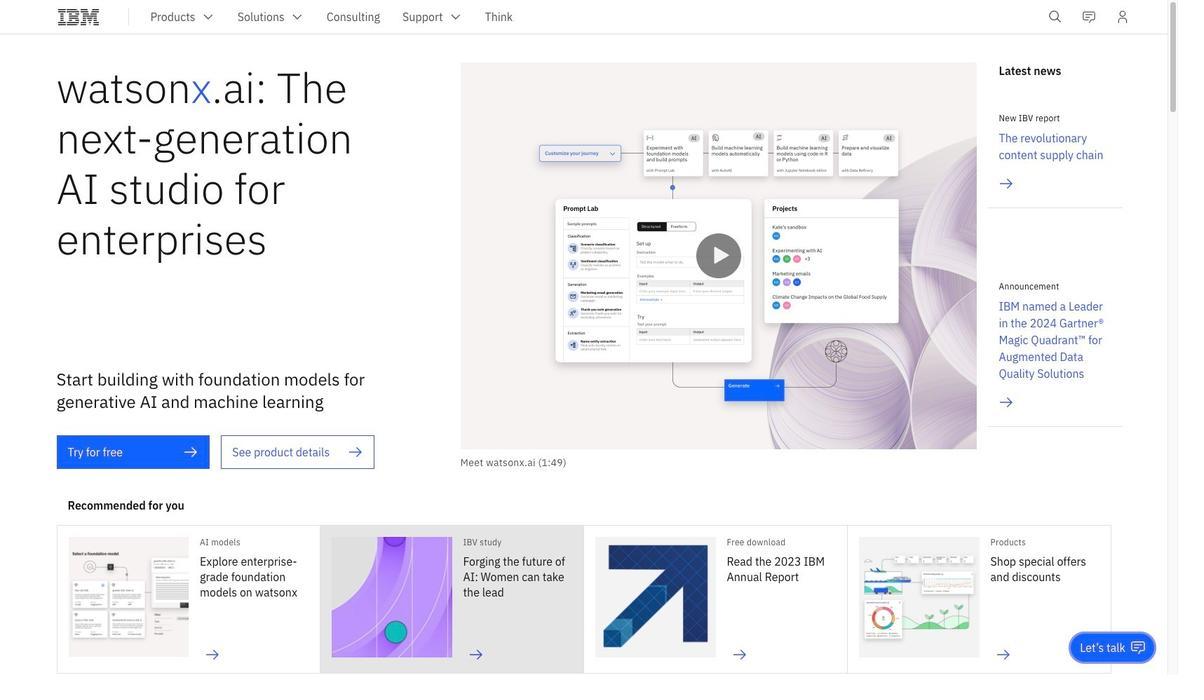Task type: describe. For each thing, give the bounding box(es) containing it.
let's talk element
[[1080, 640, 1125, 656]]



